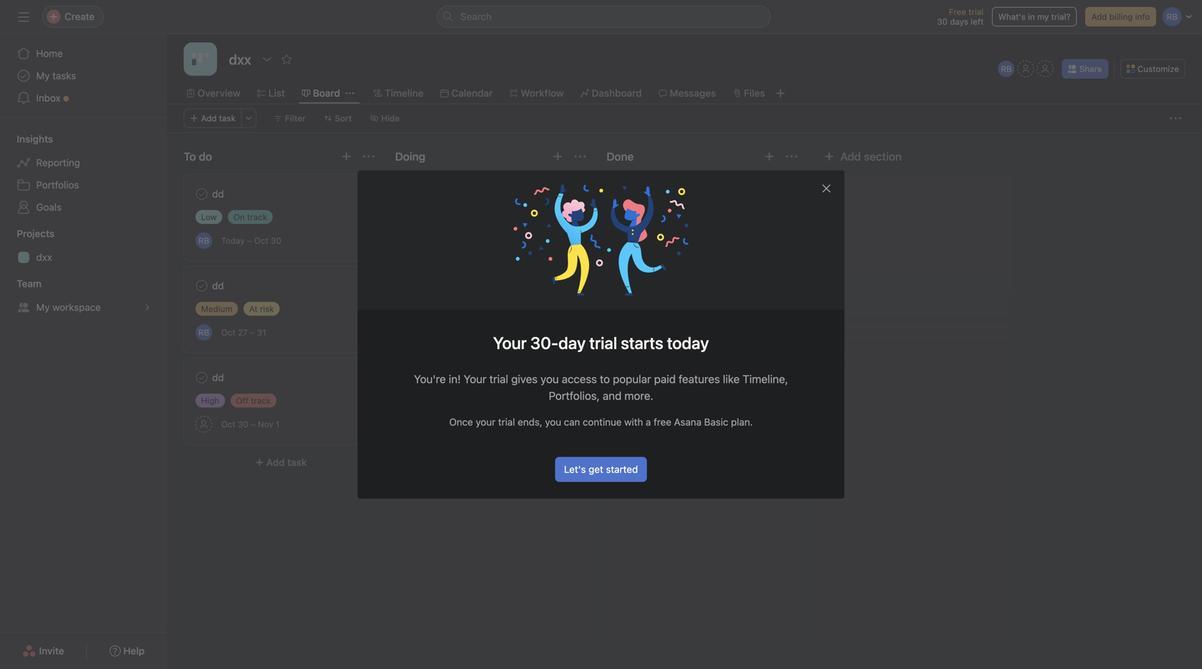 Task type: locate. For each thing, give the bounding box(es) containing it.
0 vertical spatial completed image
[[193, 186, 210, 202]]

2 vertical spatial rb button
[[196, 324, 212, 341]]

1 vertical spatial your
[[464, 373, 487, 386]]

you inside you're in! your trial gives you access to popular paid features like timeline, portfolios, and more.
[[541, 373, 559, 386]]

rb button for oct 27 – 31
[[196, 324, 212, 341]]

oct left nov
[[221, 420, 236, 429]]

you left can
[[545, 416, 561, 428]]

timeline link
[[374, 86, 424, 101]]

global element
[[0, 34, 167, 118]]

add task image left 'doing' on the top left
[[341, 151, 352, 162]]

2 vertical spatial 30
[[238, 420, 248, 429]]

2 vertical spatial oct
[[221, 420, 236, 429]]

inbox
[[36, 92, 61, 104]]

completed image for medium
[[193, 278, 210, 294]]

1 vertical spatial oct
[[221, 328, 236, 337]]

0 vertical spatial 30
[[937, 17, 948, 26]]

billing
[[1110, 12, 1133, 22]]

goals
[[36, 201, 62, 213]]

home link
[[8, 42, 159, 65]]

2 vertical spatial dd
[[212, 372, 224, 383]]

track right on
[[247, 212, 267, 222]]

your left 30-
[[493, 333, 527, 353]]

1 vertical spatial dd
[[212, 280, 224, 292]]

2 add task image from the left
[[764, 151, 775, 162]]

your inside you're in! your trial gives you access to popular paid features like timeline, portfolios, and more.
[[464, 373, 487, 386]]

my down team
[[36, 302, 50, 313]]

dd
[[212, 188, 224, 200], [212, 280, 224, 292], [212, 372, 224, 383]]

oct down on track
[[254, 236, 269, 246]]

my
[[36, 70, 50, 81], [36, 302, 50, 313]]

1 vertical spatial rb
[[198, 236, 209, 246]]

dd for high
[[212, 372, 224, 383]]

2 vertical spatial –
[[251, 420, 256, 429]]

0 horizontal spatial your
[[464, 373, 487, 386]]

info
[[1136, 12, 1150, 22]]

completed checkbox for medium
[[193, 278, 210, 294]]

done
[[607, 150, 634, 163]]

1 vertical spatial track
[[251, 396, 271, 406]]

30
[[937, 17, 948, 26], [271, 236, 281, 246], [238, 420, 248, 429]]

get
[[589, 464, 604, 475]]

rb button down medium
[[196, 324, 212, 341]]

0 vertical spatial rb button
[[998, 61, 1015, 77]]

– left the "31"
[[250, 328, 255, 337]]

dashboard link
[[581, 86, 642, 101]]

task
[[219, 113, 236, 123], [499, 190, 518, 201], [710, 190, 730, 201], [287, 457, 307, 468]]

share
[[1080, 64, 1102, 74]]

add task image for done
[[764, 151, 775, 162]]

0 vertical spatial dd
[[212, 188, 224, 200]]

your right in!
[[464, 373, 487, 386]]

1 vertical spatial 30
[[271, 236, 281, 246]]

insights
[[17, 133, 53, 145]]

30 right today
[[271, 236, 281, 246]]

rb button down low
[[196, 232, 212, 249]]

you're in! your trial gives you access to popular paid features like timeline, portfolios, and more.
[[414, 373, 788, 403]]

free trial 30 days left
[[937, 7, 984, 26]]

workflow link
[[510, 86, 564, 101]]

1 vertical spatial rb button
[[196, 232, 212, 249]]

1 add task image from the left
[[341, 151, 352, 162]]

dd right completed option
[[212, 188, 224, 200]]

add
[[1092, 12, 1107, 22], [201, 113, 217, 123], [841, 150, 861, 163], [478, 190, 496, 201], [690, 190, 708, 201], [266, 457, 285, 468]]

off track
[[236, 396, 271, 406]]

once
[[449, 416, 473, 428]]

completed checkbox up medium
[[193, 278, 210, 294]]

rb button
[[998, 61, 1015, 77], [196, 232, 212, 249], [196, 324, 212, 341]]

0 vertical spatial completed checkbox
[[193, 278, 210, 294]]

add task image for to do
[[341, 151, 352, 162]]

0 vertical spatial rb
[[1001, 64, 1012, 74]]

let's get started
[[564, 464, 638, 475]]

completed image up medium
[[193, 278, 210, 294]]

trial inside you're in! your trial gives you access to popular paid features like timeline, portfolios, and more.
[[490, 373, 508, 386]]

1 dd from the top
[[212, 188, 224, 200]]

timeline,
[[743, 373, 788, 386]]

rb for oct 27 – 31
[[198, 328, 209, 337]]

0 horizontal spatial 30
[[238, 420, 248, 429]]

features
[[679, 373, 720, 386]]

oct left 27
[[221, 328, 236, 337]]

you right gives at the bottom left of page
[[541, 373, 559, 386]]

on
[[234, 212, 245, 222]]

1 horizontal spatial your
[[493, 333, 527, 353]]

30 left days
[[937, 17, 948, 26]]

add task image
[[341, 151, 352, 162], [764, 151, 775, 162]]

trial right day
[[590, 333, 617, 353]]

oct 30 – nov 1
[[221, 420, 280, 429]]

Completed checkbox
[[193, 186, 210, 202]]

my inside teams element
[[36, 302, 50, 313]]

rb down what's
[[1001, 64, 1012, 74]]

1 my from the top
[[36, 70, 50, 81]]

dd for medium
[[212, 280, 224, 292]]

asana
[[674, 416, 702, 428]]

rb down low
[[198, 236, 209, 246]]

risk
[[260, 304, 274, 314]]

trial left gives at the bottom left of page
[[490, 373, 508, 386]]

completed image
[[193, 186, 210, 202], [193, 278, 210, 294]]

with
[[624, 416, 643, 428]]

rb down medium
[[198, 328, 209, 337]]

free
[[949, 7, 967, 17]]

2 completed checkbox from the top
[[193, 370, 210, 386]]

completed checkbox up high
[[193, 370, 210, 386]]

1
[[276, 420, 280, 429]]

my left tasks at the left top of page
[[36, 70, 50, 81]]

add task button
[[184, 109, 242, 128], [404, 183, 582, 208], [615, 183, 793, 208], [184, 450, 379, 475]]

insights element
[[0, 127, 167, 221]]

my for my tasks
[[36, 70, 50, 81]]

30 left nov
[[238, 420, 248, 429]]

– left nov
[[251, 420, 256, 429]]

2 horizontal spatial 30
[[937, 17, 948, 26]]

dd for low
[[212, 188, 224, 200]]

teams element
[[0, 271, 167, 321]]

2 vertical spatial rb
[[198, 328, 209, 337]]

trial right free
[[969, 7, 984, 17]]

– right today
[[247, 236, 252, 246]]

1 horizontal spatial 30
[[271, 236, 281, 246]]

2 dd from the top
[[212, 280, 224, 292]]

left
[[971, 17, 984, 26]]

track
[[247, 212, 267, 222], [251, 396, 271, 406]]

3 dd from the top
[[212, 372, 224, 383]]

0 vertical spatial you
[[541, 373, 559, 386]]

0 vertical spatial track
[[247, 212, 267, 222]]

to
[[600, 373, 610, 386]]

completed image
[[193, 370, 210, 386]]

dd up medium
[[212, 280, 224, 292]]

rb button down what's
[[998, 61, 1015, 77]]

dd right completed image
[[212, 372, 224, 383]]

–
[[247, 236, 252, 246], [250, 328, 255, 337], [251, 420, 256, 429]]

1 vertical spatial my
[[36, 302, 50, 313]]

add task image down files
[[764, 151, 775, 162]]

2 completed image from the top
[[193, 278, 210, 294]]

add billing info button
[[1086, 7, 1157, 26]]

completed image up low
[[193, 186, 210, 202]]

0 horizontal spatial add task image
[[341, 151, 352, 162]]

more.
[[625, 389, 654, 403]]

off
[[236, 396, 249, 406]]

your
[[476, 416, 496, 428]]

0 vertical spatial your
[[493, 333, 527, 353]]

1 horizontal spatial add task image
[[764, 151, 775, 162]]

rb
[[1001, 64, 1012, 74], [198, 236, 209, 246], [198, 328, 209, 337]]

hide sidebar image
[[18, 11, 29, 22]]

1 completed checkbox from the top
[[193, 278, 210, 294]]

my
[[1038, 12, 1049, 22]]

1 completed image from the top
[[193, 186, 210, 202]]

0 vertical spatial my
[[36, 70, 50, 81]]

my workspace link
[[8, 296, 159, 319]]

files link
[[733, 86, 765, 101]]

list link
[[257, 86, 285, 101]]

overview link
[[186, 86, 241, 101]]

1 vertical spatial –
[[250, 328, 255, 337]]

track right the off
[[251, 396, 271, 406]]

Completed checkbox
[[193, 278, 210, 294], [193, 370, 210, 386]]

team button
[[0, 277, 42, 291]]

None text field
[[225, 47, 255, 72]]

overview
[[198, 87, 241, 99]]

oct
[[254, 236, 269, 246], [221, 328, 236, 337], [221, 420, 236, 429]]

started
[[606, 464, 638, 475]]

my inside global element
[[36, 70, 50, 81]]

track for on track
[[247, 212, 267, 222]]

2 my from the top
[[36, 302, 50, 313]]

files
[[744, 87, 765, 99]]

1 vertical spatial completed image
[[193, 278, 210, 294]]

add task
[[201, 113, 236, 123], [478, 190, 518, 201], [690, 190, 730, 201], [266, 457, 307, 468]]

workflow
[[521, 87, 564, 99]]

paid
[[654, 373, 676, 386]]

1 vertical spatial completed checkbox
[[193, 370, 210, 386]]

you
[[541, 373, 559, 386], [545, 416, 561, 428]]



Task type: vqa. For each thing, say whether or not it's contained in the screenshot.
Settings
no



Task type: describe. For each thing, give the bounding box(es) containing it.
rb for today – oct 30
[[198, 236, 209, 246]]

search button
[[437, 6, 771, 28]]

team
[[17, 278, 42, 289]]

portfolios,
[[549, 389, 600, 403]]

dxx link
[[8, 246, 159, 269]]

basic plan.
[[704, 416, 753, 428]]

completed image for low
[[193, 186, 210, 202]]

invite
[[39, 645, 64, 657]]

messages link
[[659, 86, 716, 101]]

a
[[646, 416, 651, 428]]

in
[[1028, 12, 1035, 22]]

calendar link
[[440, 86, 493, 101]]

tasks
[[52, 70, 76, 81]]

home
[[36, 48, 63, 59]]

add inside button
[[841, 150, 861, 163]]

search list box
[[437, 6, 771, 28]]

reporting link
[[8, 152, 159, 174]]

to do
[[184, 150, 212, 163]]

medium
[[201, 304, 233, 314]]

calendar
[[452, 87, 493, 99]]

in!
[[449, 373, 461, 386]]

add billing info
[[1092, 12, 1150, 22]]

share button
[[1062, 59, 1109, 79]]

ends,
[[518, 416, 543, 428]]

add to starred image
[[281, 54, 292, 65]]

my tasks link
[[8, 65, 159, 87]]

0 vertical spatial oct
[[254, 236, 269, 246]]

my workspace
[[36, 302, 101, 313]]

trial?
[[1052, 12, 1071, 22]]

invite button
[[13, 639, 73, 664]]

and
[[603, 389, 622, 403]]

completed checkbox for high
[[193, 370, 210, 386]]

dxx
[[36, 252, 52, 263]]

on track
[[234, 212, 267, 222]]

trial inside free trial 30 days left
[[969, 7, 984, 17]]

today – oct 30
[[221, 236, 281, 246]]

workspace
[[52, 302, 101, 313]]

section
[[864, 150, 902, 163]]

day
[[559, 333, 586, 353]]

add section button
[[818, 144, 908, 169]]

my for my workspace
[[36, 302, 50, 313]]

at
[[249, 304, 258, 314]]

projects element
[[0, 221, 167, 271]]

what's
[[999, 12, 1026, 22]]

can
[[564, 416, 580, 428]]

oct for off
[[221, 420, 236, 429]]

like
[[723, 373, 740, 386]]

popular
[[613, 373, 651, 386]]

your 30-day trial starts today
[[493, 333, 709, 353]]

add task image
[[553, 151, 564, 162]]

projects
[[17, 228, 55, 239]]

continue
[[583, 416, 622, 428]]

low
[[201, 212, 217, 222]]

projects button
[[0, 227, 55, 241]]

– for at
[[250, 328, 255, 337]]

oct for at
[[221, 328, 236, 337]]

rb button for today – oct 30
[[196, 232, 212, 249]]

board image
[[192, 51, 209, 67]]

search
[[461, 11, 492, 22]]

30-
[[530, 333, 559, 353]]

access
[[562, 373, 597, 386]]

messages
[[670, 87, 716, 99]]

doing
[[395, 150, 426, 163]]

timeline
[[385, 87, 424, 99]]

inbox link
[[8, 87, 159, 109]]

27
[[238, 328, 248, 337]]

list
[[268, 87, 285, 99]]

close image
[[821, 183, 832, 194]]

nov
[[258, 420, 273, 429]]

let's get started button
[[555, 457, 647, 482]]

portfolios link
[[8, 174, 159, 196]]

31
[[257, 328, 266, 337]]

trial right the your
[[498, 416, 515, 428]]

starts today
[[621, 333, 709, 353]]

portfolios
[[36, 179, 79, 191]]

what's in my trial?
[[999, 12, 1071, 22]]

0 vertical spatial –
[[247, 236, 252, 246]]

board
[[313, 87, 340, 99]]

30 inside free trial 30 days left
[[937, 17, 948, 26]]

track for off track
[[251, 396, 271, 406]]

add section
[[841, 150, 902, 163]]

goals link
[[8, 196, 159, 219]]

at risk
[[249, 304, 274, 314]]

my tasks
[[36, 70, 76, 81]]

reporting
[[36, 157, 80, 168]]

high
[[201, 396, 219, 406]]

dashboard
[[592, 87, 642, 99]]

free
[[654, 416, 672, 428]]

insights button
[[0, 132, 53, 146]]

what's in my trial? button
[[992, 7, 1077, 26]]

gives
[[511, 373, 538, 386]]

add inside "button"
[[1092, 12, 1107, 22]]

days
[[950, 17, 969, 26]]

1 vertical spatial you
[[545, 416, 561, 428]]

– for off
[[251, 420, 256, 429]]



